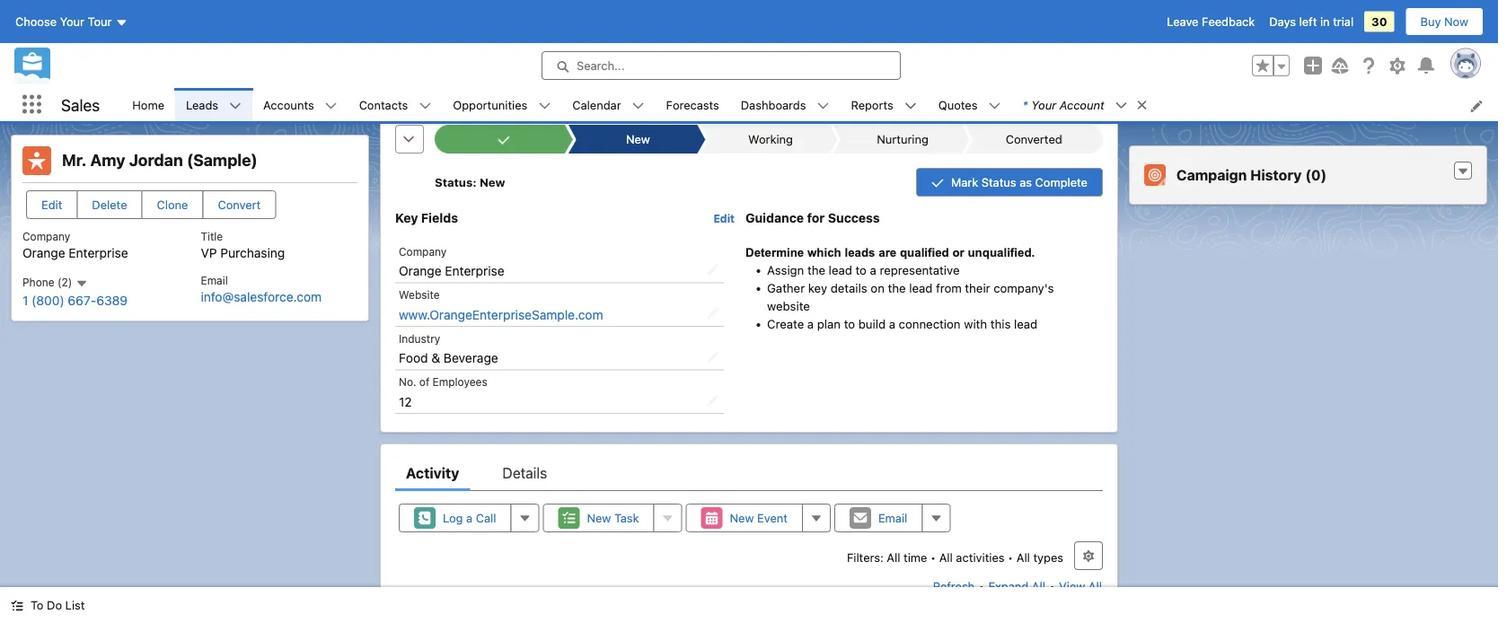 Task type: locate. For each thing, give the bounding box(es) containing it.
0 vertical spatial to
[[856, 263, 867, 277]]

0 horizontal spatial text default image
[[11, 600, 23, 612]]

email up time
[[879, 511, 908, 524]]

text default image right contacts
[[419, 100, 432, 112]]

1 horizontal spatial company
[[399, 245, 447, 257]]

guidance for success
[[746, 210, 880, 225]]

0 vertical spatial company
[[22, 230, 70, 243]]

text default image right 'account'
[[1136, 99, 1149, 111]]

1 vertical spatial to
[[844, 316, 855, 331]]

text default image for accounts
[[325, 100, 338, 112]]

new right :
[[480, 175, 505, 188]]

refresh button
[[932, 572, 976, 600]]

new down calendar list item at the top of page
[[626, 132, 651, 145]]

this
[[991, 316, 1011, 331]]

all right view
[[1089, 579, 1102, 593]]

enterprise inside company orange enterprise
[[69, 246, 128, 261]]

leads
[[845, 245, 876, 259]]

campaign history (0)
[[1177, 167, 1327, 184]]

leads
[[186, 98, 218, 111]]

working link
[[709, 124, 829, 153]]

sales
[[61, 95, 100, 114]]

company's
[[994, 281, 1054, 295]]

calendar list item
[[562, 88, 656, 121]]

company down edit button
[[22, 230, 70, 243]]

1 vertical spatial your
[[1032, 98, 1057, 111]]

(0)
[[1306, 167, 1327, 184]]

(2)
[[58, 276, 72, 289]]

email
[[201, 274, 228, 287], [879, 511, 908, 524]]

0 vertical spatial email
[[201, 274, 228, 287]]

enterprise
[[69, 246, 128, 261], [445, 263, 505, 278]]

new inside button
[[587, 511, 611, 524]]

30
[[1372, 15, 1388, 28]]

text default image inside dashboards list item
[[817, 100, 830, 112]]

text default image
[[905, 100, 917, 112], [1457, 165, 1470, 178], [11, 600, 23, 612]]

company inside company orange enterprise
[[22, 230, 70, 243]]

new inside button
[[730, 511, 754, 524]]

0 horizontal spatial company
[[22, 230, 70, 243]]

activity
[[406, 464, 460, 481]]

leads link
[[175, 88, 229, 121]]

with
[[964, 316, 988, 331]]

6389
[[96, 293, 128, 308]]

leads list item
[[175, 88, 253, 121]]

email down vp
[[201, 274, 228, 287]]

new left task
[[587, 511, 611, 524]]

key fields
[[395, 210, 458, 225]]

home link
[[122, 88, 175, 121]]

nurturing link
[[841, 124, 962, 153]]

are
[[879, 245, 897, 259]]

1 vertical spatial company
[[399, 245, 447, 257]]

1 horizontal spatial lead
[[909, 281, 933, 295]]

text default image for opportunities
[[538, 100, 551, 112]]

new left event
[[730, 511, 754, 524]]

0 horizontal spatial edit
[[41, 198, 62, 212]]

build
[[859, 316, 886, 331]]

text default image
[[1136, 99, 1149, 111], [229, 100, 242, 112], [325, 100, 338, 112], [419, 100, 432, 112], [538, 100, 551, 112], [632, 100, 645, 112], [817, 100, 830, 112], [75, 278, 88, 290]]

accounts
[[263, 98, 314, 111]]

your inside popup button
[[60, 15, 84, 28]]

website
[[767, 299, 810, 313]]

to down leads
[[856, 263, 867, 277]]

*
[[1023, 98, 1028, 111]]

1 vertical spatial email
[[879, 511, 908, 524]]

email inside 'email info@salesforce.com'
[[201, 274, 228, 287]]

text default image left reports link
[[817, 100, 830, 112]]

• up "expand"
[[1008, 550, 1014, 564]]

buy
[[1421, 15, 1442, 28]]

new inside path options list box
[[626, 132, 651, 145]]

mr.
[[62, 150, 87, 170]]

lead right this
[[1014, 316, 1038, 331]]

1 vertical spatial edit
[[714, 212, 735, 225]]

details link
[[503, 455, 547, 491]]

1 vertical spatial enterprise
[[445, 263, 505, 278]]

0 vertical spatial edit
[[41, 198, 62, 212]]

unqualified.
[[968, 245, 1035, 259]]

0 horizontal spatial email
[[201, 274, 228, 287]]

status : new
[[435, 175, 505, 188]]

all
[[887, 550, 901, 564], [940, 550, 953, 564], [1017, 550, 1030, 564], [1032, 579, 1046, 593], [1089, 579, 1102, 593]]

all up refresh button
[[940, 550, 953, 564]]

text default image right accounts
[[325, 100, 338, 112]]

orange inside company orange enterprise
[[22, 246, 65, 261]]

the right on
[[888, 281, 906, 295]]

orange
[[22, 246, 65, 261], [399, 263, 442, 278]]

to right plan
[[844, 316, 855, 331]]

text default image inside leads list item
[[229, 100, 242, 112]]

company down key fields at left
[[399, 245, 447, 257]]

your inside list item
[[1032, 98, 1057, 111]]

calendar
[[573, 98, 621, 111]]

0 horizontal spatial the
[[808, 263, 826, 277]]

email inside button
[[879, 511, 908, 524]]

from
[[936, 281, 962, 295]]

2 horizontal spatial lead
[[1014, 316, 1038, 331]]

tab list containing activity
[[395, 455, 1103, 491]]

1 horizontal spatial text default image
[[905, 100, 917, 112]]

your for tour
[[60, 15, 84, 28]]

1 vertical spatial lead
[[909, 281, 933, 295]]

days left in trial
[[1270, 15, 1354, 28]]

for
[[807, 210, 825, 225]]

text default image for calendar
[[632, 100, 645, 112]]

clone
[[157, 198, 188, 212]]

phone (2) button
[[22, 276, 88, 290]]

text default image right leads
[[229, 100, 242, 112]]

a right build
[[889, 316, 896, 331]]

0 horizontal spatial enterprise
[[69, 246, 128, 261]]

a right log on the bottom left of the page
[[466, 511, 473, 524]]

text default image inside calendar list item
[[632, 100, 645, 112]]

0 vertical spatial enterprise
[[69, 246, 128, 261]]

1 horizontal spatial edit
[[714, 212, 735, 225]]

edit button
[[26, 190, 78, 219]]

1 vertical spatial orange
[[399, 263, 442, 278]]

new for new task
[[587, 511, 611, 524]]

text default image up new link
[[632, 100, 645, 112]]

group
[[1252, 55, 1290, 76]]

0 horizontal spatial orange
[[22, 246, 65, 261]]

choose
[[15, 15, 57, 28]]

new for new
[[626, 132, 651, 145]]

left
[[1300, 15, 1318, 28]]

0 vertical spatial orange
[[22, 246, 65, 261]]

1 horizontal spatial email
[[879, 511, 908, 524]]

1 (800) 667-6389 link
[[22, 293, 128, 308]]

opportunities link
[[442, 88, 538, 121]]

fields
[[421, 210, 458, 225]]

types
[[1034, 550, 1064, 564]]

lead
[[829, 263, 852, 277], [909, 281, 933, 295], [1014, 316, 1038, 331]]

orange up website
[[399, 263, 442, 278]]

edit down lead icon
[[41, 198, 62, 212]]

text default image left calendar link
[[538, 100, 551, 112]]

activity link
[[406, 455, 460, 491]]

text default image inside contacts 'list item'
[[419, 100, 432, 112]]

status left 'as'
[[982, 175, 1017, 189]]

1 horizontal spatial status
[[982, 175, 1017, 189]]

search... button
[[542, 51, 901, 80]]

lead up details
[[829, 263, 852, 277]]

text default image inside opportunities list item
[[538, 100, 551, 112]]

company
[[22, 230, 70, 243], [399, 245, 447, 257]]

0 vertical spatial your
[[60, 15, 84, 28]]

orange up phone (2) at the left top of page
[[22, 246, 65, 261]]

text default image inside accounts list item
[[325, 100, 338, 112]]

delete
[[92, 198, 127, 212]]

text default image inside phone (2) popup button
[[75, 278, 88, 290]]

edit left guidance
[[714, 212, 735, 225]]

list
[[122, 88, 1499, 121]]

assign
[[767, 263, 804, 277]]

email for email
[[879, 511, 908, 524]]

orange enterprise
[[399, 263, 505, 278]]

the up key
[[808, 263, 826, 277]]

0 horizontal spatial lead
[[829, 263, 852, 277]]

tab list
[[395, 455, 1103, 491]]

company orange enterprise
[[22, 230, 128, 261]]

success
[[828, 210, 880, 225]]

a left plan
[[808, 316, 814, 331]]

event
[[757, 511, 788, 524]]

0 horizontal spatial status
[[435, 175, 473, 188]]

call
[[476, 511, 496, 524]]

enterprise up "www.orangeenterprisesample.com"
[[445, 263, 505, 278]]

dashboards link
[[730, 88, 817, 121]]

reports link
[[841, 88, 905, 121]]

* your account
[[1023, 98, 1105, 111]]

a
[[870, 263, 877, 277], [808, 316, 814, 331], [889, 316, 896, 331], [466, 511, 473, 524]]

1 horizontal spatial orange
[[399, 263, 442, 278]]

buy now
[[1421, 15, 1469, 28]]

1 vertical spatial text default image
[[1457, 165, 1470, 178]]

status
[[435, 175, 473, 188], [982, 175, 1017, 189]]

1 horizontal spatial the
[[888, 281, 906, 295]]

status up fields on the top of page
[[435, 175, 473, 188]]

contacts list item
[[348, 88, 442, 121]]

0 vertical spatial lead
[[829, 263, 852, 277]]

a up on
[[870, 263, 877, 277]]

2 vertical spatial text default image
[[11, 600, 23, 612]]

1 horizontal spatial your
[[1032, 98, 1057, 111]]

no.
[[399, 375, 416, 388]]

0 horizontal spatial your
[[60, 15, 84, 28]]

details
[[503, 464, 547, 481]]

text default image right (2)
[[75, 278, 88, 290]]

list item
[[1012, 88, 1157, 121]]

key
[[808, 281, 828, 295]]

1 vertical spatial the
[[888, 281, 906, 295]]

lead down representative
[[909, 281, 933, 295]]

0 vertical spatial text default image
[[905, 100, 917, 112]]

expand all button
[[988, 572, 1047, 600]]

enterprise up (2)
[[69, 246, 128, 261]]

your right *
[[1032, 98, 1057, 111]]

your left tour
[[60, 15, 84, 28]]

do
[[47, 599, 62, 612]]

as
[[1020, 175, 1032, 189]]



Task type: vqa. For each thing, say whether or not it's contained in the screenshot.


Task type: describe. For each thing, give the bounding box(es) containing it.
jordan
[[129, 150, 183, 170]]

info@salesforce.com
[[201, 289, 322, 304]]

accounts link
[[253, 88, 325, 121]]

opportunities
[[453, 98, 528, 111]]

food & beverage
[[399, 350, 498, 365]]

text default image inside the reports list item
[[905, 100, 917, 112]]

qualified
[[900, 245, 949, 259]]

connection
[[899, 316, 961, 331]]

history
[[1251, 167, 1302, 184]]

in
[[1321, 15, 1330, 28]]

path options list box
[[435, 124, 1103, 153]]

representative
[[880, 263, 960, 277]]

which
[[808, 245, 842, 259]]

clone button
[[142, 190, 203, 219]]

guidance
[[746, 210, 804, 225]]

company for company orange enterprise
[[22, 230, 70, 243]]

leave feedback
[[1167, 15, 1255, 28]]

12
[[399, 394, 412, 409]]

accounts list item
[[253, 88, 348, 121]]

text default image for dashboards
[[817, 100, 830, 112]]

new link
[[576, 124, 697, 153]]

filters: all time • all activities • all types
[[847, 550, 1064, 564]]

lead image
[[22, 146, 51, 175]]

refresh • expand all • view all
[[933, 579, 1102, 593]]

(sample)
[[187, 150, 258, 170]]

• left "expand"
[[979, 579, 985, 593]]

list
[[65, 599, 85, 612]]

contacts link
[[348, 88, 419, 121]]

industry
[[399, 332, 441, 344]]

0 vertical spatial the
[[808, 263, 826, 277]]

2 horizontal spatial text default image
[[1457, 165, 1470, 178]]

determine
[[746, 245, 804, 259]]

mark status as complete button
[[916, 168, 1103, 196]]

purchasing
[[220, 246, 285, 261]]

a inside 'button'
[[466, 511, 473, 524]]

working
[[749, 132, 793, 145]]

beverage
[[444, 350, 498, 365]]

determine which leads are qualified or unqualified. assign the lead to a representative gather key details on the lead from their company's website create a plan to build a connection with this lead
[[746, 245, 1054, 331]]

new task button
[[543, 503, 655, 532]]

new event
[[730, 511, 788, 524]]

choose your tour button
[[14, 7, 129, 36]]

2 vertical spatial lead
[[1014, 316, 1038, 331]]

or
[[953, 245, 965, 259]]

to
[[31, 599, 44, 612]]

delete button
[[77, 190, 142, 219]]

text default image for contacts
[[419, 100, 432, 112]]

quotes
[[939, 98, 978, 111]]

dashboards
[[741, 98, 806, 111]]

food
[[399, 350, 428, 365]]

status inside button
[[982, 175, 1017, 189]]

new for new event
[[730, 511, 754, 524]]

• left view
[[1050, 579, 1055, 593]]

email for email info@salesforce.com
[[201, 274, 228, 287]]

of
[[419, 375, 430, 388]]

email button
[[835, 503, 923, 532]]

667-
[[68, 293, 96, 308]]

phone
[[22, 276, 54, 289]]

leave feedback link
[[1167, 15, 1255, 28]]

on
[[871, 281, 885, 295]]

all left types
[[1017, 550, 1030, 564]]

your for account
[[1032, 98, 1057, 111]]

their
[[965, 281, 991, 295]]

view all link
[[1059, 572, 1103, 600]]

opportunities list item
[[442, 88, 562, 121]]

mark status as complete
[[951, 175, 1088, 189]]

plan
[[817, 316, 841, 331]]

activities
[[956, 550, 1005, 564]]

edit inside button
[[41, 198, 62, 212]]

time
[[904, 550, 928, 564]]

list item containing *
[[1012, 88, 1157, 121]]

edit link
[[714, 211, 735, 225]]

all left time
[[887, 550, 901, 564]]

log a call
[[443, 511, 496, 524]]

amy
[[90, 150, 125, 170]]

details
[[831, 281, 868, 295]]

quotes list item
[[928, 88, 1012, 121]]

new task
[[587, 511, 639, 524]]

all right "expand"
[[1032, 579, 1046, 593]]

account
[[1060, 98, 1105, 111]]

company for company
[[399, 245, 447, 257]]

• right time
[[931, 550, 936, 564]]

1 horizontal spatial enterprise
[[445, 263, 505, 278]]

phone (2)
[[22, 276, 75, 289]]

task
[[615, 511, 639, 524]]

list containing home
[[122, 88, 1499, 121]]

choose your tour
[[15, 15, 112, 28]]

text default image inside to do list button
[[11, 600, 23, 612]]

no. of employees
[[399, 375, 488, 388]]

1 (800) 667-6389
[[22, 293, 128, 308]]

title vp purchasing
[[201, 230, 285, 261]]

contacts
[[359, 98, 408, 111]]

forecasts
[[666, 98, 719, 111]]

leave
[[1167, 15, 1199, 28]]

convert button
[[203, 190, 276, 219]]

dashboards list item
[[730, 88, 841, 121]]

email info@salesforce.com
[[201, 274, 322, 304]]

search...
[[577, 59, 625, 72]]

mark
[[951, 175, 979, 189]]

text default image for leads
[[229, 100, 242, 112]]

reports list item
[[841, 88, 928, 121]]

to do list button
[[0, 588, 96, 624]]

log
[[443, 511, 463, 524]]



